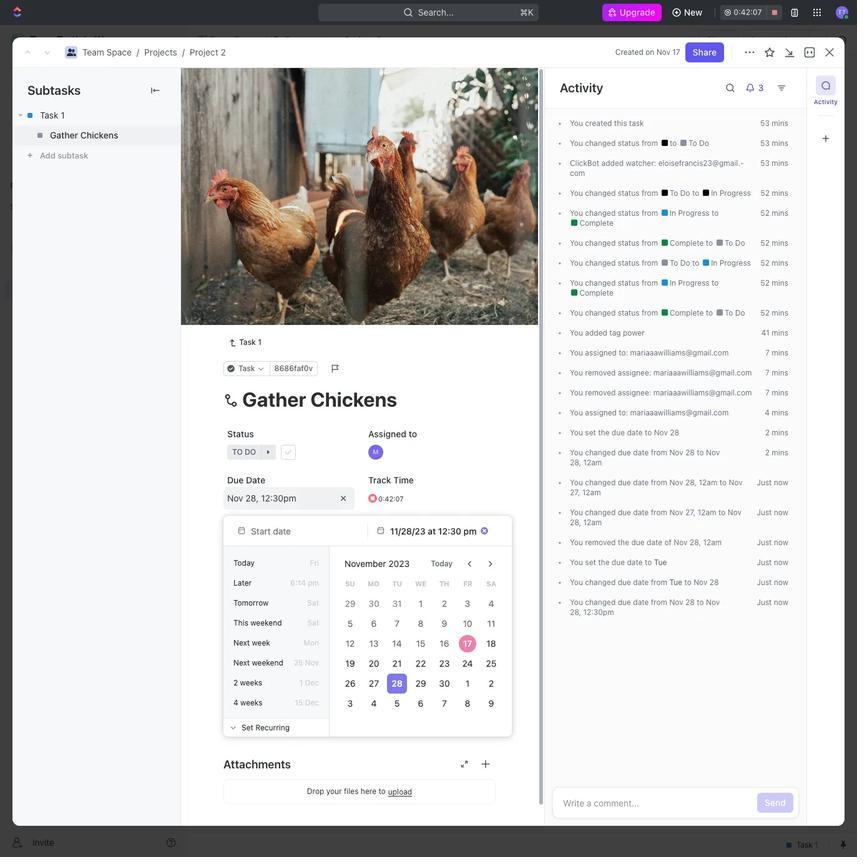 Task type: describe. For each thing, give the bounding box(es) containing it.
status
[[227, 429, 254, 440]]

dec for 15 dec
[[305, 699, 319, 708]]

2 you removed assignee: mariaaawilliams@gmail.com from the top
[[570, 388, 752, 398]]

date
[[246, 475, 265, 486]]

spaces
[[10, 202, 36, 212]]

team space
[[210, 34, 259, 45]]

16
[[440, 639, 449, 649]]

0 horizontal spatial 6
[[371, 619, 377, 629]]

2 nov 28 from the top
[[570, 508, 742, 528]]

changed due date from nov 28 to for , 12:30 pm
[[583, 598, 706, 608]]

task sidebar navigation tab list
[[812, 76, 840, 149]]

details
[[229, 621, 260, 632]]

eloisefrancis23@gmail. com
[[570, 159, 744, 178]]

hide button
[[643, 144, 670, 159]]

0 horizontal spatial 5
[[348, 619, 353, 629]]

0 vertical spatial add task
[[767, 80, 805, 91]]

tu
[[392, 580, 402, 588]]

1 button for 1
[[280, 216, 297, 229]]

date left the of
[[647, 538, 663, 548]]

0 vertical spatial 30
[[368, 599, 379, 609]]

5 just from the top
[[757, 578, 772, 588]]

you set the due date to tue
[[570, 558, 667, 568]]

2 status from the top
[[618, 189, 640, 198]]

2 removed from the top
[[585, 388, 616, 398]]

4 status from the top
[[618, 239, 640, 248]]

3 changed from the top
[[585, 209, 616, 218]]

1 vertical spatial 8
[[465, 699, 471, 709]]

4 you from the top
[[570, 209, 583, 218]]

2 vertical spatial add task button
[[246, 259, 294, 274]]

nov 28 , 12:30 pm
[[227, 493, 296, 504]]

6 just from the top
[[757, 598, 772, 608]]

1 vertical spatial 27
[[686, 508, 694, 518]]

14 mins from the top
[[772, 408, 789, 418]]

0:42:07
[[734, 7, 762, 17]]

7 changed status from from the top
[[583, 308, 660, 318]]

1 changed from the top
[[585, 139, 616, 148]]

task
[[629, 119, 644, 128]]

gather chickens
[[50, 130, 118, 141]]

1 53 from the top
[[761, 119, 770, 128]]

set for you set the due date to nov 28
[[585, 428, 596, 438]]

8686faf0v
[[274, 364, 313, 374]]

1 status from the top
[[618, 139, 640, 148]]

1 vertical spatial projects
[[144, 47, 177, 57]]

this
[[614, 119, 627, 128]]

0 vertical spatial pm
[[284, 493, 296, 504]]

1 horizontal spatial project 2 link
[[329, 32, 385, 47]]

3 removed from the top
[[585, 538, 616, 548]]

sidebar navigation
[[0, 25, 187, 858]]

the for nov 28
[[598, 428, 610, 438]]

favorites button
[[5, 179, 48, 194]]

changed due date from nov 27 , 12 am to
[[583, 508, 728, 518]]

list link
[[278, 112, 295, 130]]

today button
[[424, 555, 460, 574]]

1 vertical spatial 30
[[439, 679, 450, 689]]

26
[[345, 679, 356, 689]]

16 you from the top
[[570, 478, 583, 488]]

1 horizontal spatial projects
[[285, 34, 318, 45]]

2 vertical spatial add task
[[252, 260, 289, 271]]

team space / projects / project 2
[[82, 47, 226, 57]]

0 vertical spatial 17
[[673, 47, 680, 57]]

9 you from the top
[[570, 328, 583, 338]]

0:42:07 button
[[721, 5, 782, 20]]

18
[[487, 639, 496, 649]]

changed due date from nov 28 , 12 am to
[[583, 478, 729, 488]]

6 status from the top
[[618, 279, 640, 288]]

activity inside the task sidebar navigation tab list
[[814, 98, 838, 106]]

this weekend
[[234, 619, 282, 628]]

2 horizontal spatial add task button
[[760, 76, 812, 96]]

4 changed from the top
[[585, 239, 616, 248]]

19
[[346, 659, 355, 669]]

set value for questions and answers custom field image
[[370, 688, 488, 696]]

4 mins
[[765, 408, 789, 418]]

1 vertical spatial 5
[[395, 699, 400, 709]]

6 changed status from from the top
[[583, 279, 660, 288]]

add down the calendar link
[[335, 176, 350, 185]]

0 vertical spatial task 1
[[40, 110, 65, 121]]

time
[[394, 475, 414, 486]]

6 52 from the top
[[761, 308, 770, 318]]

0 horizontal spatial 3
[[348, 699, 353, 709]]

6 now from the top
[[774, 598, 789, 608]]

0 vertical spatial 29
[[345, 599, 356, 609]]

pm inside task sidebar content section
[[603, 608, 614, 618]]

11 mins from the top
[[772, 348, 789, 358]]

tag
[[610, 328, 621, 338]]

2 7 mins from the top
[[766, 368, 789, 378]]

2 mins for set the due date to
[[765, 428, 789, 438]]

10 changed from the top
[[585, 508, 616, 518]]

1 inside custom fields element
[[252, 719, 257, 730]]

activity inside task sidebar content section
[[560, 81, 603, 95]]

3 nov 28 from the top
[[570, 598, 720, 618]]

6 mins from the top
[[772, 239, 789, 248]]

hide inside custom fields element
[[231, 719, 250, 730]]

1 vertical spatial add task button
[[320, 174, 374, 189]]

24
[[463, 659, 473, 669]]

to: for 4 mins
[[619, 408, 628, 418]]

0 vertical spatial project
[[344, 34, 374, 45]]

8 mins from the top
[[772, 279, 789, 288]]

upgrade link
[[602, 4, 662, 21]]

5 mins from the top
[[772, 209, 789, 218]]

add description button
[[228, 571, 491, 591]]

4 52 from the top
[[761, 259, 770, 268]]

3 status from the top
[[618, 209, 640, 218]]

hide button
[[695, 112, 732, 130]]

on
[[646, 47, 655, 57]]

6:14
[[291, 579, 306, 588]]

4 changed status from from the top
[[583, 239, 660, 248]]

assigned for 7 mins
[[585, 348, 617, 358]]

4 just from the top
[[757, 558, 772, 568]]

week
[[252, 639, 270, 648]]

assigned for 4 mins
[[585, 408, 617, 418]]

fri
[[310, 559, 319, 568]]

2 changed from the top
[[585, 189, 616, 198]]

5 status from the top
[[618, 259, 640, 268]]

inbox
[[30, 86, 52, 97]]

41
[[762, 328, 770, 338]]

5 52 mins from the top
[[761, 279, 789, 288]]

0 horizontal spatial task 1 link
[[12, 106, 180, 126]]

3 just now from the top
[[757, 538, 789, 548]]

set
[[242, 723, 253, 733]]

4 now from the top
[[774, 558, 789, 568]]

23
[[439, 659, 450, 669]]

you set the due date to nov 28
[[570, 428, 680, 438]]

0 horizontal spatial team space link
[[82, 47, 132, 57]]

1 now from the top
[[774, 478, 789, 488]]

10 you from the top
[[570, 348, 583, 358]]

7 status from the top
[[618, 308, 640, 318]]

calendar link
[[316, 112, 356, 130]]

task 2
[[252, 239, 278, 249]]

2 vertical spatial 27
[[369, 679, 379, 689]]

6 just now from the top
[[757, 598, 789, 608]]

9 changed from the top
[[585, 478, 616, 488]]

assigned to
[[368, 429, 417, 440]]

assignees button
[[505, 144, 563, 159]]

17 you from the top
[[570, 508, 583, 518]]

2 you from the top
[[570, 139, 583, 148]]

and
[[290, 686, 305, 697]]

the for tue
[[598, 558, 610, 568]]

1 button for 2
[[281, 238, 298, 250]]

5 now from the top
[[774, 578, 789, 588]]

recurring
[[256, 723, 290, 733]]

mo
[[368, 580, 380, 588]]

set recurring
[[242, 723, 290, 733]]

19 you from the top
[[570, 558, 583, 568]]

1 vertical spatial 29
[[416, 679, 426, 689]]

1 just from the top
[[757, 478, 772, 488]]

1 horizontal spatial 3
[[465, 599, 471, 609]]

fields
[[267, 657, 298, 670]]

nov inside nov 27
[[729, 478, 743, 488]]

6 changed from the top
[[585, 279, 616, 288]]

next weekend
[[234, 659, 283, 668]]

3 just from the top
[[757, 538, 772, 548]]

docs link
[[5, 103, 181, 123]]

1 horizontal spatial task 1 link
[[224, 335, 267, 350]]

1 horizontal spatial add task
[[335, 176, 369, 185]]

27 inside nov 27
[[570, 488, 578, 498]]

5 you from the top
[[570, 239, 583, 248]]

inbox link
[[5, 82, 181, 102]]

15 for 15 dec
[[295, 699, 303, 708]]

customize button
[[735, 112, 799, 130]]

action items
[[338, 621, 396, 632]]

53 for changed status from
[[761, 139, 770, 148]]

upload
[[388, 788, 412, 797]]

0 vertical spatial 8
[[418, 619, 424, 629]]

empty
[[259, 719, 285, 730]]

table link
[[376, 112, 401, 130]]

invite
[[32, 838, 54, 848]]

1 vertical spatial user group image
[[67, 49, 76, 56]]

next for next week
[[234, 639, 250, 648]]

date up changed due date from nov 27 , 12 am to
[[633, 478, 649, 488]]

2 just now from the top
[[757, 508, 789, 518]]

1 vertical spatial project 2
[[217, 74, 291, 95]]

4 inside task sidebar content section
[[765, 408, 770, 418]]

1 vertical spatial added
[[585, 328, 608, 338]]

0 vertical spatial project 2
[[344, 34, 382, 45]]

team for team space / projects / project 2
[[82, 47, 104, 57]]

0 horizontal spatial today
[[234, 559, 255, 568]]

12 you from the top
[[570, 388, 583, 398]]

5 changed from the top
[[585, 259, 616, 268]]

Edit task name text field
[[224, 388, 496, 412]]

0 vertical spatial subtasks
[[27, 83, 81, 97]]

com
[[570, 159, 744, 178]]

1 removed from the top
[[585, 368, 616, 378]]

15 you from the top
[[570, 448, 583, 458]]

2 now from the top
[[774, 508, 789, 518]]

1 vertical spatial task 1
[[252, 217, 277, 228]]

items
[[371, 621, 396, 632]]

13 you from the top
[[570, 408, 583, 418]]

2 mins for changed due date from
[[765, 448, 789, 458]]

custom fields element
[[224, 679, 496, 735]]

20 you from the top
[[570, 578, 583, 588]]

1 52 mins from the top
[[761, 189, 789, 198]]

sat for tomorrow
[[307, 599, 319, 608]]

date down nov 27
[[633, 508, 649, 518]]

gather chickens link
[[12, 126, 180, 145]]

20
[[368, 659, 379, 669]]

2 changed status from from the top
[[583, 189, 660, 198]]

7 mins from the top
[[772, 259, 789, 268]]

weekend for next weekend
[[252, 659, 283, 668]]

3 52 mins from the top
[[761, 239, 789, 248]]

1 vertical spatial the
[[618, 538, 629, 548]]

0 horizontal spatial project 2 link
[[190, 47, 226, 57]]

2 vertical spatial task 1
[[239, 338, 262, 347]]

next for next weekend
[[234, 659, 250, 668]]

board link
[[230, 112, 257, 130]]

hide 1 empty field
[[231, 719, 305, 730]]

5 just now from the top
[[757, 578, 789, 588]]

2 vertical spatial project
[[217, 74, 273, 95]]

15 mins from the top
[[772, 428, 789, 438]]

3 mins from the top
[[772, 159, 789, 168]]

1 nov 28 from the top
[[570, 448, 720, 468]]

you removed the due date of nov 28 , 12 am
[[570, 538, 722, 548]]

1 vertical spatial share
[[693, 47, 717, 57]]

1 mins from the top
[[772, 119, 789, 128]]

sat for this weekend
[[307, 619, 319, 628]]

1 52 from the top
[[761, 189, 770, 198]]

later
[[234, 579, 252, 588]]

2 just from the top
[[757, 508, 772, 518]]

upload button
[[388, 788, 412, 797]]

automations
[[750, 34, 802, 45]]

dec for 1 dec
[[305, 679, 319, 688]]

21
[[393, 659, 402, 669]]

your
[[326, 788, 342, 797]]

1 you from the top
[[570, 119, 583, 128]]

13
[[369, 639, 378, 649]]

home link
[[5, 61, 181, 81]]

changed due date from nov 28 to for , 12 am
[[583, 448, 706, 458]]

1 vertical spatial project
[[190, 47, 218, 57]]

0 vertical spatial 9
[[442, 619, 447, 629]]

0 vertical spatial 12:30
[[261, 493, 284, 504]]

1 assignee: from the top
[[618, 368, 652, 378]]



Task type: locate. For each thing, give the bounding box(es) containing it.
we
[[415, 580, 426, 588]]

added watcher:
[[600, 159, 659, 168]]

1 horizontal spatial team space link
[[194, 32, 262, 47]]

1 horizontal spatial 30
[[439, 679, 450, 689]]

mariaaawilliams@gmail.com
[[630, 348, 729, 358], [654, 368, 752, 378], [654, 388, 752, 398], [630, 408, 729, 418]]

task
[[786, 80, 805, 91], [40, 110, 58, 121], [352, 176, 369, 185], [252, 217, 271, 228], [252, 239, 271, 249], [270, 260, 289, 271], [239, 338, 256, 347]]

home
[[30, 65, 54, 76]]

due date
[[227, 475, 265, 486]]

8 right items
[[418, 619, 424, 629]]

1 vertical spatial you assigned to: mariaaawilliams@gmail.com
[[570, 408, 729, 418]]

share down the new
[[693, 47, 717, 57]]

0 vertical spatial changed due date from nov 28 to
[[583, 448, 706, 458]]

12 mins from the top
[[772, 368, 789, 378]]

6 down the set value for questions and answers custom field image at the bottom
[[418, 699, 424, 709]]

hide inside button
[[648, 146, 665, 155]]

2 vertical spatial pm
[[603, 608, 614, 618]]

2 set from the top
[[585, 558, 596, 568]]

9 up 16
[[442, 619, 447, 629]]

0 vertical spatial share
[[707, 34, 731, 45]]

7 changed from the top
[[585, 308, 616, 318]]

to: up you set the due date to nov 28
[[619, 408, 628, 418]]

1 horizontal spatial 27
[[570, 488, 578, 498]]

weeks up 4 weeks at the left
[[240, 679, 262, 688]]

0 vertical spatial user group image
[[198, 37, 206, 43]]

5 52 from the top
[[761, 279, 770, 288]]

0 horizontal spatial space
[[107, 47, 132, 57]]

next down the details button on the left bottom of page
[[234, 639, 250, 648]]

tue
[[654, 558, 667, 568], [670, 578, 683, 588]]

project
[[344, 34, 374, 45], [190, 47, 218, 57], [217, 74, 273, 95]]

subtasks up the mon
[[278, 621, 321, 632]]

25 down 18
[[486, 659, 497, 669]]

1 vertical spatial assigned
[[585, 408, 617, 418]]

2023
[[389, 559, 410, 570]]

tree
[[5, 217, 181, 386]]

dec down answers
[[305, 699, 319, 708]]

subtasks inside button
[[278, 621, 321, 632]]

1 vertical spatial 9
[[489, 699, 494, 709]]

added left tag
[[585, 328, 608, 338]]

⌘k
[[520, 7, 534, 17]]

add task down task 2
[[252, 260, 289, 271]]

8 down "24"
[[465, 699, 471, 709]]

team for team space
[[210, 34, 232, 45]]

3
[[465, 599, 471, 609], [348, 699, 353, 709]]

Search tasks... text field
[[702, 142, 827, 160]]

1 vertical spatial subtasks
[[278, 621, 321, 632]]

nov 28 up you removed the due date of nov 28 , 12 am
[[570, 508, 742, 528]]

weekend up week
[[251, 619, 282, 628]]

0 vertical spatial weekend
[[251, 619, 282, 628]]

am
[[592, 458, 602, 468], [707, 478, 718, 488], [590, 488, 601, 498], [706, 508, 717, 518], [592, 518, 602, 528], [711, 538, 722, 548]]

date
[[627, 428, 643, 438], [633, 448, 649, 458], [633, 478, 649, 488], [633, 508, 649, 518], [647, 538, 663, 548], [627, 558, 643, 568], [633, 578, 649, 588], [633, 598, 649, 608]]

0 horizontal spatial projects
[[144, 47, 177, 57]]

1 2 mins from the top
[[765, 428, 789, 438]]

date down you changed due date from tue to nov 28
[[633, 598, 649, 608]]

9 down 18
[[489, 699, 494, 709]]

assigned down the you added tag power
[[585, 348, 617, 358]]

task 1 link
[[12, 106, 180, 126], [224, 335, 267, 350]]

1 vertical spatial 6
[[418, 699, 424, 709]]

1 horizontal spatial activity
[[814, 98, 838, 106]]

12:30
[[261, 493, 284, 504], [584, 608, 603, 618]]

0 vertical spatial added
[[602, 159, 624, 168]]

2 25 from the left
[[486, 659, 497, 669]]

1 vertical spatial changed due date from nov 28 to
[[583, 598, 706, 608]]

0 horizontal spatial add task button
[[246, 259, 294, 274]]

this
[[234, 619, 248, 628]]

6 52 mins from the top
[[761, 308, 789, 318]]

weekend down week
[[252, 659, 283, 668]]

today
[[234, 559, 255, 568], [431, 560, 453, 569]]

11 you from the top
[[570, 368, 583, 378]]

removed up you set the due date to nov 28
[[585, 388, 616, 398]]

calendar
[[319, 115, 356, 126]]

4 weeks
[[234, 699, 263, 708]]

2 dec from the top
[[305, 699, 319, 708]]

sat up the mon
[[307, 619, 319, 628]]

29 down 22
[[416, 679, 426, 689]]

1 vertical spatial next
[[234, 659, 250, 668]]

1 horizontal spatial project 2
[[344, 34, 382, 45]]

weeks for 2 weeks
[[240, 679, 262, 688]]

1 horizontal spatial 29
[[416, 679, 426, 689]]

pm right 6:14 at the left bottom
[[308, 579, 319, 588]]

1 you removed assignee: mariaaawilliams@gmail.com from the top
[[570, 368, 752, 378]]

1 vertical spatial 17
[[463, 639, 473, 649]]

1 dec
[[300, 679, 319, 688]]

user group image up "home" link
[[67, 49, 76, 56]]

changed due date from nov 28 to down you set the due date to nov 28
[[583, 448, 706, 458]]

projects link
[[270, 32, 321, 47], [144, 47, 177, 57]]

17 right on
[[673, 47, 680, 57]]

15 down "and"
[[295, 699, 303, 708]]

12:30 down date
[[261, 493, 284, 504]]

0 horizontal spatial 30
[[368, 599, 379, 609]]

assignee: up you set the due date to nov 28
[[618, 388, 652, 398]]

set
[[585, 428, 596, 438], [585, 558, 596, 568]]

send
[[765, 798, 786, 809]]

0 vertical spatial 27
[[570, 488, 578, 498]]

8 you from the top
[[570, 308, 583, 318]]

2 52 from the top
[[761, 209, 770, 218]]

next up 2 weeks
[[234, 659, 250, 668]]

1 vertical spatial to:
[[619, 408, 628, 418]]

0 vertical spatial you assigned to: mariaaawilliams@gmail.com
[[570, 348, 729, 358]]

th
[[440, 580, 449, 588]]

8 changed from the top
[[585, 448, 616, 458]]

search...
[[418, 7, 454, 17]]

complete
[[578, 219, 614, 228], [668, 239, 706, 248], [578, 288, 614, 298], [668, 308, 706, 318]]

0 vertical spatial 53
[[761, 119, 770, 128]]

25 for 25
[[486, 659, 497, 669]]

1 just now from the top
[[757, 478, 789, 488]]

0 vertical spatial dec
[[305, 679, 319, 688]]

1 vertical spatial hide
[[648, 146, 665, 155]]

add task up customize on the top of page
[[767, 80, 805, 91]]

1 horizontal spatial 6
[[418, 699, 424, 709]]

0 horizontal spatial 12:30
[[261, 493, 284, 504]]

date down you set the due date to tue on the right bottom
[[633, 578, 649, 588]]

15 up 22
[[416, 639, 426, 649]]

1 vertical spatial 3
[[348, 699, 353, 709]]

29 down "su"
[[345, 599, 356, 609]]

1 changed due date from nov 28 to from the top
[[583, 448, 706, 458]]

hide right the search
[[710, 115, 729, 126]]

today up th
[[431, 560, 453, 569]]

11
[[488, 619, 496, 629]]

pm down you changed due date from tue to nov 28
[[603, 608, 614, 618]]

0 vertical spatial 53 mins
[[761, 119, 789, 128]]

2 you assigned to: mariaaawilliams@gmail.com from the top
[[570, 408, 729, 418]]

team space link
[[194, 32, 262, 47], [82, 47, 132, 57]]

1 53 mins from the top
[[761, 119, 789, 128]]

3 52 from the top
[[761, 239, 770, 248]]

changed due date from nov 28 to down you changed due date from tue to nov 28
[[583, 598, 706, 608]]

1 vertical spatial assignee:
[[618, 388, 652, 398]]

12 changed from the top
[[585, 598, 616, 608]]

2 mins from the top
[[772, 139, 789, 148]]

3 53 from the top
[[761, 159, 770, 168]]

dec right "and"
[[305, 679, 319, 688]]

date down you set the due date to nov 28
[[633, 448, 649, 458]]

53 mins for changed status from
[[761, 139, 789, 148]]

4 52 mins from the top
[[761, 259, 789, 268]]

, 12 am for changed due date from nov 28 to
[[579, 458, 602, 468]]

next
[[234, 639, 250, 648], [234, 659, 250, 668]]

10
[[463, 619, 473, 629]]

1 vertical spatial 53
[[761, 139, 770, 148]]

share down new button
[[707, 34, 731, 45]]

attachments button
[[224, 750, 496, 780]]

you removed assignee: mariaaawilliams@gmail.com down power
[[570, 368, 752, 378]]

1 dec from the top
[[305, 679, 319, 688]]

13 mins from the top
[[772, 388, 789, 398]]

nov 28 up changed due date from nov 28 , 12 am to
[[570, 448, 720, 468]]

files
[[344, 788, 359, 797]]

removed up you set the due date to tue on the right bottom
[[585, 538, 616, 548]]

add up tomorrow
[[248, 575, 264, 586]]

weekend for this weekend
[[251, 619, 282, 628]]

0 vertical spatial nov 28
[[570, 448, 720, 468]]

assigned up you set the due date to nov 28
[[585, 408, 617, 418]]

do
[[699, 139, 709, 148], [681, 189, 690, 198], [735, 239, 745, 248], [681, 259, 690, 268], [244, 295, 255, 305], [735, 308, 745, 318]]

1 changed status from from the top
[[583, 139, 660, 148]]

5 changed status from from the top
[[583, 259, 660, 268]]

added right clickbot
[[602, 159, 624, 168]]

1 vertical spatial tue
[[670, 578, 683, 588]]

removed down the you added tag power
[[585, 368, 616, 378]]

2 vertical spatial nov 28
[[570, 598, 720, 618]]

4 mins from the top
[[772, 189, 789, 198]]

you assigned to: mariaaawilliams@gmail.com down power
[[570, 348, 729, 358]]

nov 28
[[570, 448, 720, 468], [570, 508, 742, 528], [570, 598, 720, 618]]

the
[[598, 428, 610, 438], [618, 538, 629, 548], [598, 558, 610, 568]]

53 mins
[[761, 119, 789, 128], [761, 139, 789, 148], [761, 159, 789, 168]]

created
[[585, 119, 612, 128]]

0 horizontal spatial 17
[[463, 639, 473, 649]]

1 horizontal spatial hide
[[648, 146, 665, 155]]

31
[[393, 599, 402, 609]]

pm up start date text field
[[284, 493, 296, 504]]

set for you set the due date to tue
[[585, 558, 596, 568]]

3 changed status from from the top
[[583, 209, 660, 218]]

3 now from the top
[[774, 538, 789, 548]]

2 weeks
[[234, 679, 262, 688]]

2 sat from the top
[[307, 619, 319, 628]]

Due date text field
[[390, 526, 477, 537]]

space for team space
[[234, 34, 259, 45]]

added
[[602, 159, 624, 168], [585, 328, 608, 338]]

1 vertical spatial pm
[[308, 579, 319, 588]]

task sidebar content section
[[545, 68, 807, 827]]

su
[[345, 580, 355, 588]]

2 52 mins from the top
[[761, 209, 789, 218]]

1 horizontal spatial projects link
[[270, 32, 321, 47]]

3 you from the top
[[570, 189, 583, 198]]

1 vertical spatial 2 mins
[[765, 448, 789, 458]]

0 horizontal spatial projects link
[[144, 47, 177, 57]]

space for team space / projects / project 2
[[107, 47, 132, 57]]

sat down 6:14 pm
[[307, 599, 319, 608]]

5 left items
[[348, 619, 353, 629]]

in
[[232, 176, 239, 185], [711, 189, 718, 198], [670, 209, 676, 218], [711, 259, 718, 268], [670, 279, 676, 288]]

2 changed due date from nov 28 to from the top
[[583, 598, 706, 608]]

0 horizontal spatial 27
[[369, 679, 379, 689]]

53 for added watcher:
[[761, 159, 770, 168]]

docs
[[30, 107, 51, 118]]

subtasks button
[[273, 615, 326, 637]]

0 horizontal spatial tue
[[654, 558, 667, 568]]

12:30 down you set the due date to tue on the right bottom
[[584, 608, 603, 618]]

2 assigned from the top
[[585, 408, 617, 418]]

1 vertical spatial 12:30
[[584, 608, 603, 618]]

1 vertical spatial sat
[[307, 619, 319, 628]]

hide inside dropdown button
[[710, 115, 729, 126]]

nov 28 down you changed due date from tue to nov 28
[[570, 598, 720, 618]]

to inside drop your files here to upload
[[379, 788, 386, 797]]

0 vertical spatial assigned
[[585, 348, 617, 358]]

1 horizontal spatial 25
[[486, 659, 497, 669]]

date up you changed due date from tue to nov 28
[[627, 558, 643, 568]]

project 2 link
[[329, 32, 385, 47], [190, 47, 226, 57]]

25
[[294, 659, 303, 668], [486, 659, 497, 669]]

1 vertical spatial task 1 link
[[224, 335, 267, 350]]

1 horizontal spatial tue
[[670, 578, 683, 588]]

2 vertical spatial , 12 am
[[579, 518, 602, 528]]

1 vertical spatial 1 button
[[281, 238, 298, 250]]

questions and answers
[[247, 686, 341, 697]]

1 vertical spatial weekend
[[252, 659, 283, 668]]

to: down tag
[[619, 348, 628, 358]]

favorites
[[10, 181, 43, 190]]

9 mins from the top
[[772, 308, 789, 318]]

1 sat from the top
[[307, 599, 319, 608]]

0 horizontal spatial 8
[[418, 619, 424, 629]]

3 down '26'
[[348, 699, 353, 709]]

2 horizontal spatial 27
[[686, 508, 694, 518]]

watcher:
[[626, 159, 656, 168]]

1 vertical spatial removed
[[585, 388, 616, 398]]

add description
[[248, 575, 312, 586]]

0 vertical spatial 1 button
[[280, 216, 297, 229]]

1 button
[[280, 216, 297, 229], [281, 238, 298, 250]]

25 for 25 nov
[[294, 659, 303, 668]]

to: for 7 mins
[[619, 348, 628, 358]]

november
[[345, 559, 386, 570]]

3 7 mins from the top
[[766, 388, 789, 398]]

add up customize on the top of page
[[767, 80, 784, 91]]

user group image
[[198, 37, 206, 43], [67, 49, 76, 56]]

0 vertical spatial next
[[234, 639, 250, 648]]

2 2 mins from the top
[[765, 448, 789, 458]]

0 vertical spatial add task button
[[760, 76, 812, 96]]

16 mins from the top
[[772, 448, 789, 458]]

add task button down task 2
[[246, 259, 294, 274]]

add task down calendar
[[335, 176, 369, 185]]

25 nov
[[294, 659, 319, 668]]

10 mins from the top
[[772, 328, 789, 338]]

2 to: from the top
[[619, 408, 628, 418]]

15 dec
[[295, 699, 319, 708]]

eloisefrancis23@gmail.
[[659, 159, 744, 168]]

created on nov 17
[[616, 47, 680, 57]]

gantt link
[[422, 112, 447, 130]]

created
[[616, 47, 644, 57]]

11 changed from the top
[[585, 578, 616, 588]]

track
[[368, 475, 391, 486]]

28
[[670, 428, 680, 438], [686, 448, 695, 458], [570, 458, 579, 468], [686, 478, 695, 488], [246, 493, 256, 504], [570, 518, 579, 528], [690, 538, 699, 548], [710, 578, 719, 588], [686, 598, 695, 608], [570, 608, 579, 618], [392, 679, 403, 689]]

chickens
[[80, 130, 118, 141]]

2 assignee: from the top
[[618, 388, 652, 398]]

1 horizontal spatial 9
[[489, 699, 494, 709]]

to
[[670, 139, 679, 148], [689, 139, 697, 148], [670, 189, 678, 198], [693, 189, 702, 198], [712, 209, 719, 218], [706, 239, 715, 248], [725, 239, 733, 248], [670, 259, 678, 268], [693, 259, 702, 268], [712, 279, 719, 288], [232, 295, 242, 305], [706, 308, 715, 318], [725, 308, 733, 318], [645, 428, 652, 438], [409, 429, 417, 440], [697, 448, 704, 458], [720, 478, 727, 488], [719, 508, 726, 518], [645, 558, 652, 568], [685, 578, 692, 588], [697, 598, 704, 608], [379, 788, 386, 797]]

board
[[233, 115, 257, 126]]

7 you from the top
[[570, 279, 583, 288]]

you assigned to: mariaaawilliams@gmail.com for 7 mins
[[570, 348, 729, 358]]

0 vertical spatial to:
[[619, 348, 628, 358]]

5 down the set value for questions and answers custom field image at the bottom
[[395, 699, 400, 709]]

you removed assignee: mariaaawilliams@gmail.com up you set the due date to nov 28
[[570, 388, 752, 398]]

you assigned to: mariaaawilliams@gmail.com up you set the due date to nov 28
[[570, 408, 729, 418]]

0 vertical spatial the
[[598, 428, 610, 438]]

add task button down the calendar link
[[320, 174, 374, 189]]

21 you from the top
[[570, 598, 583, 608]]

Start date text field
[[251, 526, 355, 537]]

0 horizontal spatial project 2
[[217, 74, 291, 95]]

0 horizontal spatial 29
[[345, 599, 356, 609]]

0 vertical spatial 2 mins
[[765, 428, 789, 438]]

1 you assigned to: mariaaawilliams@gmail.com from the top
[[570, 348, 729, 358]]

1 to: from the top
[[619, 348, 628, 358]]

add down task 2
[[252, 260, 268, 271]]

share
[[707, 34, 731, 45], [693, 47, 717, 57]]

1 assigned from the top
[[585, 348, 617, 358]]

1 horizontal spatial 5
[[395, 699, 400, 709]]

weekend
[[251, 619, 282, 628], [252, 659, 283, 668]]

1 horizontal spatial 12:30
[[584, 608, 603, 618]]

1 horizontal spatial add task button
[[320, 174, 374, 189]]

0 vertical spatial space
[[234, 34, 259, 45]]

1 horizontal spatial space
[[234, 34, 259, 45]]

weeks for 4 weeks
[[240, 699, 263, 708]]

you assigned to: mariaaawilliams@gmail.com for 4 mins
[[570, 408, 729, 418]]

0 vertical spatial removed
[[585, 368, 616, 378]]

, 12 am for changed due date from nov 27 , 12 am to
[[579, 518, 602, 528]]

subtasks down home
[[27, 83, 81, 97]]

hide down 4 weeks at the left
[[231, 719, 250, 730]]

today inside button
[[431, 560, 453, 569]]

send button
[[758, 794, 794, 814]]

0 vertical spatial 3
[[465, 599, 471, 609]]

answers
[[307, 686, 341, 697]]

hide up "com"
[[648, 146, 665, 155]]

15 for 15
[[416, 639, 426, 649]]

4 just now from the top
[[757, 558, 789, 568]]

1 vertical spatial you removed assignee: mariaaawilliams@gmail.com
[[570, 388, 752, 398]]

custom
[[224, 657, 264, 670]]

progress
[[241, 176, 282, 185], [720, 189, 751, 198], [678, 209, 710, 218], [720, 259, 751, 268], [678, 279, 710, 288]]

tree inside sidebar navigation
[[5, 217, 181, 386]]

user group image
[[13, 245, 22, 252]]

30 down 23
[[439, 679, 450, 689]]

18 you from the top
[[570, 538, 583, 548]]

0 vertical spatial task 1 link
[[12, 106, 180, 126]]

action
[[338, 621, 368, 632]]

3 up 10
[[465, 599, 471, 609]]

2 vertical spatial removed
[[585, 538, 616, 548]]

weeks down the questions
[[240, 699, 263, 708]]

tomorrow
[[234, 599, 269, 608]]

just now
[[757, 478, 789, 488], [757, 508, 789, 518], [757, 538, 789, 548], [757, 558, 789, 568], [757, 578, 789, 588], [757, 598, 789, 608]]

today up later
[[234, 559, 255, 568]]

nov 27
[[570, 478, 743, 498]]

14 you from the top
[[570, 428, 583, 438]]

0 vertical spatial hide
[[710, 115, 729, 126]]

30 down mo
[[368, 599, 379, 609]]

add task button up customize on the top of page
[[760, 76, 812, 96]]

customize
[[751, 115, 795, 126]]

date up changed due date from nov 28 , 12 am to
[[627, 428, 643, 438]]

6 you from the top
[[570, 259, 583, 268]]

assignee: down power
[[618, 368, 652, 378]]

gather
[[50, 130, 78, 141]]

6 up '13'
[[371, 619, 377, 629]]

2 next from the top
[[234, 659, 250, 668]]

gantt
[[424, 115, 447, 126]]

0 vertical spatial sat
[[307, 599, 319, 608]]

, 12 am for changed due date from nov 28 , 12 am to
[[578, 488, 601, 498]]

53 mins for added watcher:
[[761, 159, 789, 168]]

2 53 mins from the top
[[761, 139, 789, 148]]

,
[[579, 458, 581, 468], [695, 478, 697, 488], [578, 488, 580, 498], [256, 493, 259, 504], [694, 508, 696, 518], [579, 518, 581, 528], [699, 538, 701, 548], [579, 608, 581, 618]]

2
[[376, 34, 382, 45], [221, 47, 226, 57], [277, 74, 287, 95], [296, 176, 301, 185], [273, 239, 278, 249], [270, 295, 274, 305], [765, 428, 770, 438], [765, 448, 770, 458], [442, 599, 447, 609], [234, 679, 238, 688], [489, 679, 494, 689]]

15
[[416, 639, 426, 649], [295, 699, 303, 708]]

2 53 from the top
[[761, 139, 770, 148]]

user group image left "team space"
[[198, 37, 206, 43]]

12:30 inside task sidebar content section
[[584, 608, 603, 618]]

17 down 10
[[463, 639, 473, 649]]

1 7 mins from the top
[[766, 348, 789, 358]]

1 horizontal spatial team
[[210, 34, 232, 45]]

1 vertical spatial team
[[82, 47, 104, 57]]

tags
[[227, 522, 247, 532]]

assignees
[[520, 146, 557, 155]]

you added tag power
[[570, 328, 645, 338]]

add task
[[767, 80, 805, 91], [335, 176, 369, 185], [252, 260, 289, 271]]

add
[[767, 80, 784, 91], [335, 176, 350, 185], [252, 260, 268, 271], [248, 575, 264, 586]]

25 up 1 dec
[[294, 659, 303, 668]]

sa
[[487, 580, 496, 588]]

next week
[[234, 639, 270, 648]]

fr
[[464, 580, 472, 588]]



Task type: vqa. For each thing, say whether or not it's contained in the screenshot.


